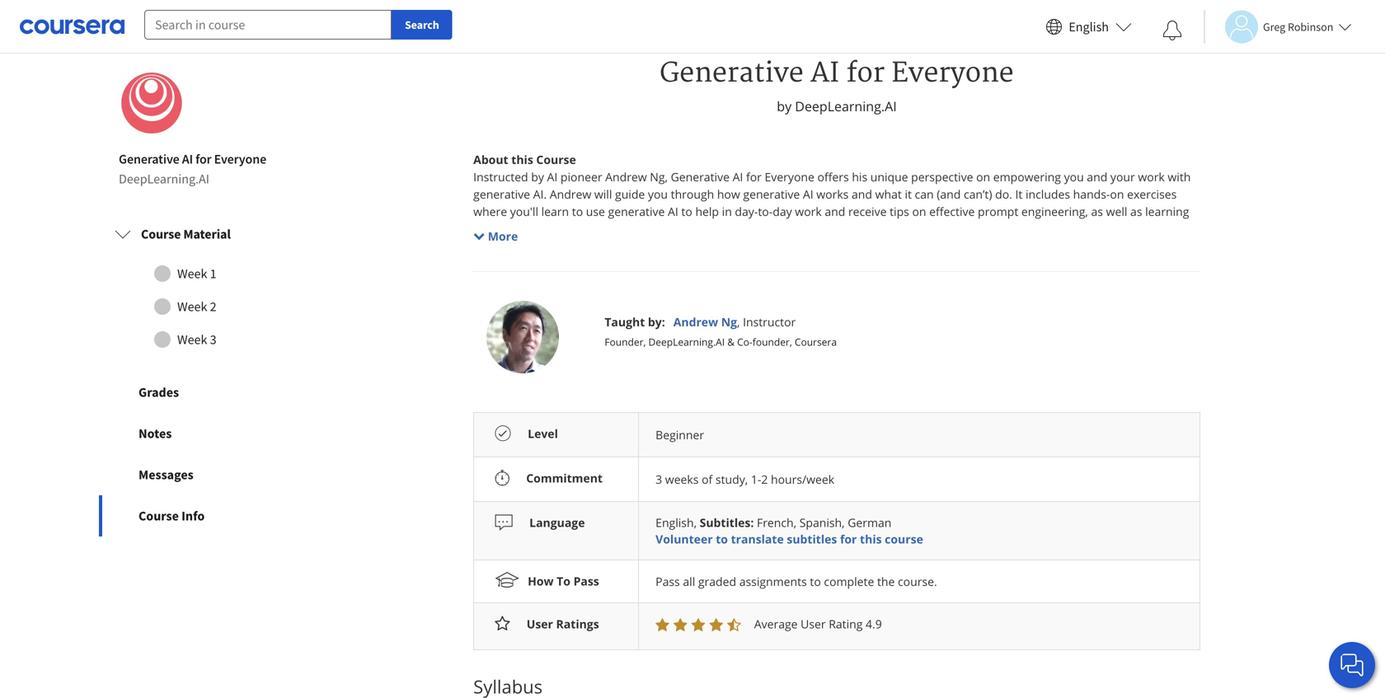 Task type: vqa. For each thing, say whether or not it's contained in the screenshot.


Task type: locate. For each thing, give the bounding box(es) containing it.
week 1 link
[[115, 257, 321, 290]]

0 horizontal spatial 2
[[210, 299, 216, 315]]

course up pioneer
[[536, 152, 576, 168]]

in left the our
[[821, 325, 832, 341]]

what down prompting
[[593, 256, 620, 271]]

generative up society.
[[623, 256, 679, 271]]

to inside english , subtitles: french, spanish, german volunteer to translate subtitles for this course
[[716, 532, 728, 547]]

1 vertical spatial generative
[[119, 151, 179, 168]]

0 horizontal spatial as
[[1091, 204, 1103, 219]]

1 horizontal spatial andrew
[[605, 169, 647, 185]]

user ratings
[[527, 616, 599, 632]]

1 horizontal spatial ,
[[737, 314, 740, 330]]

deeplearning.ai inside generative ai for everyone by deeplearning.ai
[[795, 97, 897, 115]]

2 week from the top
[[177, 299, 207, 315]]

andrew ng image
[[487, 301, 559, 374]]

this inside about this course instructed by ai pioneer andrew ng, generative ai for everyone offers his unique perspective on empowering you and your work with generative ai. andrew will guide you through how generative ai works and what it can (and can't) do. it includes hands-on exercises where you'll learn to use generative ai to help in day-to-day work and receive tips on effective prompt engineering, as well as learning how to go beyond prompting for more advanced uses of ai. you'll get insights into what generative ai can do, its potential, and its limitations. you'll delve into real-world applications and learn common use cases. you'll get hands-on time with generative ai projects to put your knowledge into action and gain insight into its impact on both business and society. this course was created to ensure everyone can be a participant in our ai-powered future.
[[511, 152, 533, 168]]

&
[[727, 335, 735, 349]]

1 horizontal spatial of
[[766, 221, 777, 237]]

into up cases.
[[569, 256, 590, 271]]

1 vertical spatial use
[[524, 273, 543, 289]]

0 vertical spatial course
[[536, 152, 576, 168]]

2 down 1
[[210, 299, 216, 315]]

to left go
[[499, 221, 510, 237]]

0 vertical spatial your
[[1110, 169, 1135, 185]]

1 horizontal spatial user
[[801, 616, 826, 632]]

founder,
[[605, 335, 646, 349]]

(and
[[937, 187, 961, 202]]

taught by: andrew ng , instructor founder, deeplearning.ai & co-founder, coursera
[[605, 314, 837, 349]]

1 horizontal spatial what
[[875, 187, 902, 202]]

0 horizontal spatial english
[[656, 515, 694, 531]]

3 down the week 2 link
[[210, 332, 216, 348]]

pass left all on the bottom
[[656, 574, 680, 590]]

action
[[1008, 273, 1041, 289]]

search
[[405, 17, 439, 32]]

1 horizontal spatial use
[[586, 204, 605, 219]]

and left gain
[[1044, 273, 1065, 289]]

week 3 link
[[115, 323, 321, 356]]

with down do,
[[714, 273, 737, 289]]

, inside taught by: andrew ng , instructor founder, deeplearning.ai & co-founder, coursera
[[737, 314, 740, 330]]

1 horizontal spatial your
[[1110, 169, 1135, 185]]

user
[[527, 616, 553, 632], [801, 616, 826, 632]]

1 vertical spatial this
[[860, 532, 882, 547]]

0 vertical spatial get
[[505, 256, 522, 271]]

0 horizontal spatial 3
[[210, 332, 216, 348]]

0 vertical spatial this
[[511, 152, 533, 168]]

use up prompting
[[586, 204, 605, 219]]

to down 'subtitles:'
[[716, 532, 728, 547]]

0 vertical spatial hands-
[[1073, 187, 1110, 202]]

on
[[976, 169, 990, 185], [1110, 187, 1124, 202], [912, 204, 926, 219], [670, 273, 684, 289], [513, 290, 527, 306]]

2 vertical spatial week
[[177, 332, 207, 348]]

generative down guide in the top left of the page
[[608, 204, 665, 219]]

english inside english button
[[1069, 19, 1109, 35]]

it
[[1015, 187, 1023, 202]]

1 vertical spatial course
[[141, 226, 181, 243]]

how
[[717, 187, 740, 202], [473, 221, 496, 237]]

weeks
[[665, 472, 699, 487]]

this down german on the bottom right
[[860, 532, 882, 547]]

0 horizontal spatial with
[[714, 273, 737, 289]]

0 vertical spatial ,
[[737, 314, 740, 330]]

1 vertical spatial course
[[885, 532, 923, 547]]

0 vertical spatial andrew
[[605, 169, 647, 185]]

generative inside generative ai for everyone by deeplearning.ai
[[660, 57, 804, 90]]

your
[[1110, 169, 1135, 185], [895, 273, 920, 289]]

0 horizontal spatial ,
[[694, 515, 697, 531]]

1 vertical spatial week
[[177, 299, 207, 315]]

0 horizontal spatial by
[[531, 169, 544, 185]]

english inside english , subtitles: french, spanish, german volunteer to translate subtitles for this course
[[656, 515, 694, 531]]

course down german on the bottom right
[[885, 532, 923, 547]]

for inside generative ai for everyone by deeplearning.ai
[[846, 57, 885, 90]]

0 vertical spatial everyone
[[891, 57, 1014, 90]]

in left the day-
[[722, 204, 732, 219]]

0 horizontal spatial everyone
[[214, 151, 266, 168]]

work
[[1138, 169, 1165, 185], [795, 204, 822, 219]]

into
[[569, 256, 590, 271], [972, 256, 993, 271], [984, 273, 1005, 289], [1132, 273, 1153, 289]]

engineering,
[[1021, 204, 1088, 219]]

ensure
[[619, 325, 656, 341]]

gain
[[1068, 273, 1090, 289]]

0 horizontal spatial use
[[524, 273, 543, 289]]

generative inside generative ai for everyone deeplearning.ai
[[119, 151, 179, 168]]

week inside the week 2 link
[[177, 299, 207, 315]]

, up volunteer
[[694, 515, 697, 531]]

on left the both
[[513, 290, 527, 306]]

0 vertical spatial with
[[1168, 169, 1191, 185]]

1 vertical spatial can
[[696, 256, 715, 271]]

for inside generative ai for everyone deeplearning.ai
[[195, 151, 211, 168]]

with up "exercises"
[[1168, 169, 1191, 185]]

help center image
[[1342, 655, 1362, 675]]

1 horizontal spatial hands-
[[1073, 187, 1110, 202]]

you down ng,
[[648, 187, 668, 202]]

notes
[[139, 426, 172, 442]]

of left study,
[[702, 472, 713, 487]]

3 left weeks
[[656, 472, 662, 487]]

1 vertical spatial by
[[531, 169, 544, 185]]

everyone inside generative ai for everyone deeplearning.ai
[[214, 151, 266, 168]]

time
[[687, 273, 711, 289]]

its right do,
[[738, 256, 750, 271]]

everyone inside generative ai for everyone by deeplearning.ai
[[891, 57, 1014, 90]]

course inside about this course instructed by ai pioneer andrew ng, generative ai for everyone offers his unique perspective on empowering you and your work with generative ai. andrew will guide you through how generative ai works and what it can (and can't) do. it includes hands-on exercises where you'll learn to use generative ai to help in day-to-day work and receive tips on effective prompt engineering, as well as learning how to go beyond prompting for more advanced uses of ai. you'll get insights into what generative ai can do, its potential, and its limitations. you'll delve into real-world applications and learn common use cases. you'll get hands-on time with generative ai projects to put your knowledge into action and gain insight into its impact on both business and society. this course was created to ensure everyone can be a participant in our ai-powered future.
[[498, 325, 534, 341]]

to down through
[[681, 204, 692, 219]]

its up projects
[[831, 256, 843, 271]]

do,
[[718, 256, 735, 271]]

work right day
[[795, 204, 822, 219]]

3 week from the top
[[177, 332, 207, 348]]

1 horizontal spatial english
[[1069, 19, 1109, 35]]

by
[[777, 97, 792, 115], [531, 169, 544, 185]]

pass all graded assignments to complete the course.
[[656, 574, 937, 590]]

as left well on the top right
[[1091, 204, 1103, 219]]

pass right the to
[[573, 574, 599, 589]]

greg robinson button
[[1204, 10, 1352, 43]]

your right put
[[895, 273, 920, 289]]

1 horizontal spatial work
[[1138, 169, 1165, 185]]

2 horizontal spatial its
[[1156, 273, 1169, 289]]

week up week 3
[[177, 299, 207, 315]]

1 vertical spatial with
[[714, 273, 737, 289]]

everyone inside about this course instructed by ai pioneer andrew ng, generative ai for everyone offers his unique perspective on empowering you and your work with generative ai. andrew will guide you through how generative ai works and what it can (and can't) do. it includes hands-on exercises where you'll learn to use generative ai to help in day-to-day work and receive tips on effective prompt engineering, as well as learning how to go beyond prompting for more advanced uses of ai. you'll get insights into what generative ai can do, its potential, and its limitations. you'll delve into real-world applications and learn common use cases. you'll get hands-on time with generative ai projects to put your knowledge into action and gain insight into its impact on both business and society. this course was created to ensure everyone can be a participant in our ai-powered future.
[[765, 169, 814, 185]]

participant
[[760, 325, 819, 341]]

greg robinson
[[1263, 19, 1333, 34]]

everyone for generative ai for everyone by deeplearning.ai
[[891, 57, 1014, 90]]

1 horizontal spatial its
[[831, 256, 843, 271]]

0 vertical spatial 3
[[210, 332, 216, 348]]

week inside week 1 "link"
[[177, 266, 207, 282]]

1 vertical spatial english
[[656, 515, 694, 531]]

2 right study,
[[761, 472, 768, 487]]

0 horizontal spatial what
[[593, 256, 620, 271]]

0 vertical spatial ai.
[[533, 187, 547, 202]]

deeplearning.ai inside taught by: andrew ng , instructor founder, deeplearning.ai & co-founder, coursera
[[648, 335, 725, 349]]

week 3
[[177, 332, 216, 348]]

1 horizontal spatial 3
[[656, 472, 662, 487]]

the
[[877, 574, 895, 590]]

coursera
[[795, 335, 837, 349]]

how up the day-
[[717, 187, 740, 202]]

and up well on the top right
[[1087, 169, 1107, 185]]

user left rating
[[801, 616, 826, 632]]

2 horizontal spatial andrew
[[673, 314, 718, 330]]

1 vertical spatial 2
[[761, 472, 768, 487]]

can right it
[[915, 187, 934, 202]]

,
[[737, 314, 740, 330], [694, 515, 697, 531]]

1 horizontal spatial course
[[885, 532, 923, 547]]

1 vertical spatial deeplearning.ai
[[119, 171, 209, 187]]

, left "a"
[[737, 314, 740, 330]]

what down unique
[[875, 187, 902, 202]]

how down where at the top
[[473, 221, 496, 237]]

level
[[528, 426, 558, 442]]

for
[[846, 57, 885, 90], [195, 151, 211, 168], [746, 169, 762, 185], [633, 221, 649, 237], [840, 532, 857, 547]]

can up "time" at top
[[696, 256, 715, 271]]

everyone
[[891, 57, 1014, 90], [214, 151, 266, 168], [765, 169, 814, 185]]

course inside english , subtitles: french, spanish, german volunteer to translate subtitles for this course
[[885, 532, 923, 547]]

as right well on the top right
[[1130, 204, 1142, 219]]

grades
[[139, 384, 179, 401]]

deeplearning.ai up course material
[[119, 171, 209, 187]]

week inside week 3 'link'
[[177, 332, 207, 348]]

user left ratings
[[527, 616, 553, 632]]

to left complete on the bottom right
[[810, 574, 821, 590]]

andrew ng link
[[673, 314, 737, 330]]

ratings
[[556, 616, 599, 632]]

hands- up well on the top right
[[1073, 187, 1110, 202]]

2 vertical spatial deeplearning.ai
[[648, 335, 725, 349]]

course left was
[[498, 325, 534, 341]]

2 vertical spatial course
[[139, 508, 179, 525]]

1 horizontal spatial in
[[821, 325, 832, 341]]

and up projects
[[807, 256, 828, 271]]

0 vertical spatial in
[[722, 204, 732, 219]]

to left put
[[860, 273, 871, 289]]

learn up beyond
[[541, 204, 569, 219]]

week down week 2
[[177, 332, 207, 348]]

instructor
[[743, 314, 796, 330]]

0 vertical spatial how
[[717, 187, 740, 202]]

in
[[722, 204, 732, 219], [821, 325, 832, 341]]

1 horizontal spatial 2
[[761, 472, 768, 487]]

pioneer
[[561, 169, 602, 185]]

material
[[183, 226, 231, 243]]

its right "insight"
[[1156, 273, 1169, 289]]

1-
[[751, 472, 761, 487]]

0 vertical spatial generative
[[660, 57, 804, 90]]

you'll
[[473, 256, 502, 271], [909, 256, 937, 271], [582, 273, 610, 289]]

andrew up guide in the top left of the page
[[605, 169, 647, 185]]

week left 1
[[177, 266, 207, 282]]

1 vertical spatial of
[[702, 472, 713, 487]]

assignments
[[739, 574, 807, 590]]

1 horizontal spatial how
[[717, 187, 740, 202]]

0 vertical spatial course
[[498, 325, 534, 341]]

0 horizontal spatial get
[[505, 256, 522, 271]]

you'll
[[510, 204, 538, 219]]

you up the includes on the right top
[[1064, 169, 1084, 185]]

hours/week
[[771, 472, 834, 487]]

what
[[875, 187, 902, 202], [593, 256, 620, 271]]

0 horizontal spatial user
[[527, 616, 553, 632]]

1 vertical spatial in
[[821, 325, 832, 341]]

andrew down pioneer
[[550, 187, 591, 202]]

0 horizontal spatial your
[[895, 273, 920, 289]]

messages
[[139, 467, 194, 483]]

deeplearning.ai inside generative ai for everyone deeplearning.ai
[[119, 171, 209, 187]]

1 horizontal spatial you'll
[[582, 273, 610, 289]]

use up the both
[[524, 273, 543, 289]]

0 horizontal spatial you
[[648, 187, 668, 202]]

week for week 3
[[177, 332, 207, 348]]

ai. up you'll
[[533, 187, 547, 202]]

exercises
[[1127, 187, 1177, 202]]

info
[[181, 508, 205, 525]]

0 horizontal spatial andrew
[[550, 187, 591, 202]]

ai.
[[533, 187, 547, 202], [780, 221, 794, 237]]

get up the common
[[505, 256, 522, 271]]

greg
[[1263, 19, 1285, 34]]

1 vertical spatial learn
[[1145, 256, 1173, 271]]

its
[[738, 256, 750, 271], [831, 256, 843, 271], [1156, 273, 1169, 289]]

andrew left ng
[[673, 314, 718, 330]]

how to pass
[[528, 574, 599, 589]]

0 vertical spatial english
[[1069, 19, 1109, 35]]

learning
[[1145, 204, 1189, 219]]

learn down learning
[[1145, 256, 1173, 271]]

0 vertical spatial deeplearning.ai
[[795, 97, 897, 115]]

where
[[473, 204, 507, 219]]

you'll up the business
[[582, 273, 610, 289]]

1 horizontal spatial get
[[613, 273, 630, 289]]

can left be
[[712, 325, 731, 341]]

2 horizontal spatial deeplearning.ai
[[795, 97, 897, 115]]

course inside dropdown button
[[141, 226, 181, 243]]

course left "info"
[[139, 508, 179, 525]]

course material
[[141, 226, 231, 243]]

you'll up the common
[[473, 256, 502, 271]]

english for english , subtitles: french, spanish, german volunteer to translate subtitles for this course
[[656, 515, 694, 531]]

deeplearning.ai down andrew ng link
[[648, 335, 725, 349]]

about
[[473, 152, 508, 168]]

2 vertical spatial andrew
[[673, 314, 718, 330]]

by for this
[[531, 169, 544, 185]]

course left material
[[141, 226, 181, 243]]

offers
[[817, 169, 849, 185]]

1 week from the top
[[177, 266, 207, 282]]

0 horizontal spatial hands-
[[633, 273, 670, 289]]

work up "exercises"
[[1138, 169, 1165, 185]]

1 horizontal spatial with
[[1168, 169, 1191, 185]]

deeplearning.ai up offers
[[795, 97, 897, 115]]

1 horizontal spatial as
[[1130, 204, 1142, 219]]

0 horizontal spatial how
[[473, 221, 496, 237]]

ai inside generative ai for everyone deeplearning.ai
[[182, 151, 193, 168]]

ai. down day
[[780, 221, 794, 237]]

into left real- in the right of the page
[[972, 256, 993, 271]]

prompting
[[573, 221, 630, 237]]

get up taught at left top
[[613, 273, 630, 289]]

generative down instructed
[[473, 187, 530, 202]]

2 as from the left
[[1130, 204, 1142, 219]]

as
[[1091, 204, 1103, 219], [1130, 204, 1142, 219]]

0 horizontal spatial course
[[498, 325, 534, 341]]

language
[[529, 515, 585, 531]]

this inside english , subtitles: french, spanish, german volunteer to translate subtitles for this course
[[860, 532, 882, 547]]

0 horizontal spatial deeplearning.ai
[[119, 171, 209, 187]]

0 horizontal spatial in
[[722, 204, 732, 219]]

created
[[561, 325, 602, 341]]

by inside about this course instructed by ai pioneer andrew ng, generative ai for everyone offers his unique perspective on empowering you and your work with generative ai. andrew will guide you through how generative ai works and what it can (and can't) do. it includes hands-on exercises where you'll learn to use generative ai to help in day-to-day work and receive tips on effective prompt engineering, as well as learning how to go beyond prompting for more advanced uses of ai. you'll get insights into what generative ai can do, its potential, and its limitations. you'll delve into real-world applications and learn common use cases. you'll get hands-on time with generative ai projects to put your knowledge into action and gain insight into its impact on both business and society. this course was created to ensure everyone can be a participant in our ai-powered future.
[[531, 169, 544, 185]]

0 vertical spatial week
[[177, 266, 207, 282]]

1 horizontal spatial learn
[[1145, 256, 1173, 271]]

do.
[[995, 187, 1012, 202]]

of down to-
[[766, 221, 777, 237]]

1 horizontal spatial you
[[1064, 169, 1084, 185]]

knowledge
[[923, 273, 981, 289]]

on left "time" at top
[[670, 273, 684, 289]]

this up instructed
[[511, 152, 533, 168]]

1 vertical spatial you
[[648, 187, 668, 202]]

real-
[[996, 256, 1020, 271]]

you'll left the delve
[[909, 256, 937, 271]]

hands- up society.
[[633, 273, 670, 289]]

1 vertical spatial andrew
[[550, 187, 591, 202]]

by inside generative ai for everyone by deeplearning.ai
[[777, 97, 792, 115]]

your up "exercises"
[[1110, 169, 1135, 185]]

deeplearning.ai
[[795, 97, 897, 115], [119, 171, 209, 187], [648, 335, 725, 349]]



Task type: describe. For each thing, give the bounding box(es) containing it.
world
[[1020, 256, 1051, 271]]

chat with us image
[[1339, 652, 1365, 678]]

2 vertical spatial can
[[712, 325, 731, 341]]

study,
[[716, 472, 748, 487]]

both
[[530, 290, 555, 306]]

0 vertical spatial work
[[1138, 169, 1165, 185]]

complete
[[824, 574, 874, 590]]

generative down potential,
[[740, 273, 797, 289]]

on up can't)
[[976, 169, 990, 185]]

0 horizontal spatial ai.
[[533, 187, 547, 202]]

guide
[[615, 187, 645, 202]]

ai inside generative ai for everyone by deeplearning.ai
[[810, 57, 839, 90]]

more button
[[473, 228, 518, 245]]

founder,
[[753, 335, 792, 349]]

spanish,
[[799, 515, 845, 531]]

was
[[537, 325, 558, 341]]

works
[[816, 187, 849, 202]]

business
[[558, 290, 605, 306]]

1 vertical spatial work
[[795, 204, 822, 219]]

includes
[[1026, 187, 1070, 202]]

1 vertical spatial 3
[[656, 472, 662, 487]]

0 horizontal spatial of
[[702, 472, 713, 487]]

day-
[[735, 204, 758, 219]]

english button
[[1039, 0, 1139, 54]]

0 vertical spatial use
[[586, 204, 605, 219]]

commitment
[[526, 471, 603, 486]]

go
[[513, 221, 527, 237]]

to
[[557, 574, 570, 589]]

it
[[905, 187, 912, 202]]

co-
[[737, 335, 753, 349]]

0 horizontal spatial you'll
[[473, 256, 502, 271]]

of inside about this course instructed by ai pioneer andrew ng, generative ai for everyone offers his unique perspective on empowering you and your work with generative ai. andrew will guide you through how generative ai works and what it can (and can't) do. it includes hands-on exercises where you'll learn to use generative ai to help in day-to-day work and receive tips on effective prompt engineering, as well as learning how to go beyond prompting for more advanced uses of ai. you'll get insights into what generative ai can do, its potential, and its limitations. you'll delve into real-world applications and learn common use cases. you'll get hands-on time with generative ai projects to put your knowledge into action and gain insight into its impact on both business and society. this course was created to ensure everyone can be a participant in our ai-powered future.
[[766, 221, 777, 237]]

limitations.
[[846, 256, 906, 271]]

everyone for generative ai for everyone deeplearning.ai
[[214, 151, 266, 168]]

volunteer
[[656, 532, 713, 547]]

can't)
[[964, 187, 992, 202]]

everyone
[[659, 325, 709, 341]]

cases.
[[546, 273, 579, 289]]

german
[[848, 515, 892, 531]]

to left ensure
[[605, 325, 616, 341]]

tips
[[890, 204, 909, 219]]

into right "insight"
[[1132, 273, 1153, 289]]

into down real- in the right of the page
[[984, 273, 1005, 289]]

well
[[1106, 204, 1127, 219]]

week 2 link
[[115, 290, 321, 323]]

french,
[[757, 515, 796, 531]]

course material button
[[101, 211, 334, 257]]

0 vertical spatial can
[[915, 187, 934, 202]]

1 horizontal spatial ai.
[[780, 221, 794, 237]]

english for english
[[1069, 19, 1109, 35]]

0 horizontal spatial its
[[738, 256, 750, 271]]

search button
[[392, 10, 452, 40]]

1 vertical spatial what
[[593, 256, 620, 271]]

powered
[[870, 325, 918, 341]]

andrew inside taught by: andrew ng , instructor founder, deeplearning.ai & co-founder, coursera
[[673, 314, 718, 330]]

robinson
[[1288, 19, 1333, 34]]

day
[[773, 204, 792, 219]]

beyond
[[530, 221, 570, 237]]

1 user from the left
[[527, 616, 553, 632]]

course for info
[[139, 508, 179, 525]]

on up well on the top right
[[1110, 187, 1124, 202]]

week 2
[[177, 299, 216, 315]]

will
[[594, 187, 612, 202]]

1 as from the left
[[1091, 204, 1103, 219]]

to up prompting
[[572, 204, 583, 219]]

course info link
[[99, 496, 336, 537]]

beginner
[[656, 427, 704, 443]]

course inside about this course instructed by ai pioneer andrew ng, generative ai for everyone offers his unique perspective on empowering you and your work with generative ai. andrew will guide you through how generative ai works and what it can (and can't) do. it includes hands-on exercises where you'll learn to use generative ai to help in day-to-day work and receive tips on effective prompt engineering, as well as learning how to go beyond prompting for more advanced uses of ai. you'll get insights into what generative ai can do, its potential, and its limitations. you'll delve into real-world applications and learn common use cases. you'll get hands-on time with generative ai projects to put your knowledge into action and gain insight into its impact on both business and society. this course was created to ensure everyone can be a participant in our ai-powered future.
[[536, 152, 576, 168]]

0 horizontal spatial pass
[[573, 574, 599, 589]]

0 vertical spatial what
[[875, 187, 902, 202]]

more
[[488, 229, 518, 244]]

empowering
[[993, 169, 1061, 185]]

generative for generative ai for everyone by deeplearning.ai
[[660, 57, 804, 90]]

generative inside about this course instructed by ai pioneer andrew ng, generative ai for everyone offers his unique perspective on empowering you and your work with generative ai. andrew will guide you through how generative ai works and what it can (and can't) do. it includes hands-on exercises where you'll learn to use generative ai to help in day-to-day work and receive tips on effective prompt engineering, as well as learning how to go beyond prompting for more advanced uses of ai. you'll get insights into what generative ai can do, its potential, and its limitations. you'll delve into real-world applications and learn common use cases. you'll get hands-on time with generative ai projects to put your knowledge into action and gain insight into its impact on both business and society. this course was created to ensure everyone can be a participant in our ai-powered future.
[[671, 169, 730, 185]]

week for week 1
[[177, 266, 207, 282]]

generative for generative ai for everyone deeplearning.ai
[[119, 151, 179, 168]]

common
[[473, 273, 521, 289]]

by for ai
[[777, 97, 792, 115]]

on right 'tips' at the right of the page
[[912, 204, 926, 219]]

applications
[[1054, 256, 1119, 271]]

his
[[852, 169, 867, 185]]

receive
[[848, 204, 887, 219]]

more
[[652, 221, 681, 237]]

advanced
[[684, 221, 735, 237]]

english , subtitles: french, spanish, german volunteer to translate subtitles for this course
[[656, 515, 923, 547]]

put
[[874, 273, 892, 289]]

uses
[[738, 221, 763, 237]]

unique
[[870, 169, 908, 185]]

delve
[[940, 256, 969, 271]]

for inside english , subtitles: french, spanish, german volunteer to translate subtitles for this course
[[840, 532, 857, 547]]

perspective
[[911, 169, 973, 185]]

1 horizontal spatial pass
[[656, 574, 680, 590]]

ng,
[[650, 169, 668, 185]]

help
[[695, 204, 719, 219]]

0 vertical spatial you
[[1064, 169, 1084, 185]]

2 horizontal spatial you'll
[[909, 256, 937, 271]]

projects
[[814, 273, 857, 289]]

and up taught at left top
[[608, 290, 629, 306]]

3 weeks of study, 1-2 hours/week
[[656, 472, 834, 487]]

generative ai for everyone deeplearning.ai
[[119, 151, 266, 187]]

deeplearning.ai image
[[119, 70, 185, 136]]

week for week 2
[[177, 299, 207, 315]]

1 vertical spatial your
[[895, 273, 920, 289]]

2 user from the left
[[801, 616, 826, 632]]

notes link
[[99, 413, 336, 454]]

grades link
[[99, 372, 336, 413]]

average
[[754, 616, 798, 632]]

generative ai for everyone by deeplearning.ai
[[660, 57, 1014, 115]]

through
[[671, 187, 714, 202]]

show notifications image
[[1162, 21, 1182, 40]]

graded
[[698, 574, 736, 590]]

1 vertical spatial get
[[613, 273, 630, 289]]

and up "insight"
[[1122, 256, 1142, 271]]

our
[[834, 325, 853, 341]]

ai-
[[856, 325, 871, 341]]

and down 'works'
[[825, 204, 845, 219]]

, inside english , subtitles: french, spanish, german volunteer to translate subtitles for this course
[[694, 515, 697, 531]]

how
[[528, 574, 554, 589]]

insights
[[525, 256, 566, 271]]

Search in course text field
[[144, 10, 392, 40]]

average user rating 4.9
[[754, 616, 882, 632]]

coursera image
[[20, 13, 124, 40]]

generative up to-
[[743, 187, 800, 202]]

3 inside week 3 'link'
[[210, 332, 216, 348]]

a
[[751, 325, 757, 341]]

week 1
[[177, 266, 216, 282]]

0 vertical spatial learn
[[541, 204, 569, 219]]

impact
[[473, 290, 510, 306]]

subtitles
[[787, 532, 837, 547]]

1 vertical spatial hands-
[[633, 273, 670, 289]]

course for material
[[141, 226, 181, 243]]

0 vertical spatial 2
[[210, 299, 216, 315]]

about this course instructed by ai pioneer andrew ng, generative ai for everyone offers his unique perspective on empowering you and your work with generative ai. andrew will guide you through how generative ai works and what it can (and can't) do. it includes hands-on exercises where you'll learn to use generative ai to help in day-to-day work and receive tips on effective prompt engineering, as well as learning how to go beyond prompting for more advanced uses of ai. you'll get insights into what generative ai can do, its potential, and its limitations. you'll delve into real-world applications and learn common use cases. you'll get hands-on time with generative ai projects to put your knowledge into action and gain insight into its impact on both business and society. this course was created to ensure everyone can be a participant in our ai-powered future.
[[473, 152, 1194, 341]]

and down his
[[852, 187, 872, 202]]

translate
[[731, 532, 784, 547]]

subtitles:
[[700, 515, 754, 531]]

prompt
[[978, 204, 1018, 219]]

effective
[[929, 204, 975, 219]]



